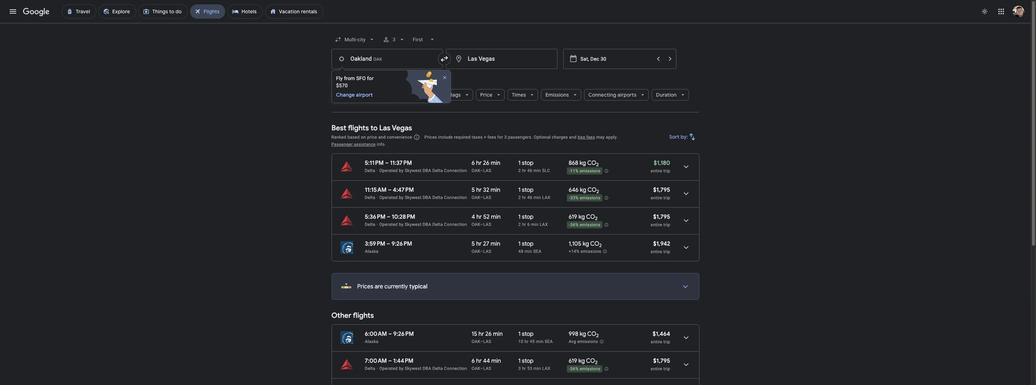 Task type: locate. For each thing, give the bounding box(es) containing it.
for
[[367, 75, 374, 81], [498, 135, 503, 140]]

airlines
[[412, 92, 430, 98]]

2 vertical spatial  image
[[377, 222, 378, 227]]

hr down prices include required taxes + fees for 3 passengers. optional charges and bag fees may apply. passenger assistance
[[477, 160, 482, 167]]

dba
[[423, 168, 432, 173], [423, 195, 432, 200], [423, 222, 432, 227], [423, 366, 432, 371]]

co inside 998 kg co 2
[[588, 331, 597, 338]]

1 1 from the top
[[519, 160, 521, 167]]

and down 'las'
[[379, 135, 386, 140]]

$570
[[336, 83, 348, 88]]

1 up 'layover (1 of 1) is a 2 hr 46 min layover at los angeles international airport in los angeles.' element at the bottom of the page
[[519, 187, 521, 194]]

2 1 from the top
[[519, 187, 521, 194]]

3 $1,795 from the top
[[654, 358, 671, 365]]

operated
[[380, 168, 398, 173], [380, 195, 398, 200], [380, 222, 398, 227], [380, 366, 398, 371]]

min up total duration 5 hr 32 min. element
[[491, 160, 501, 167]]

0 vertical spatial sea
[[534, 249, 542, 254]]

5 1 from the top
[[519, 331, 521, 338]]

stop inside "1 stop 3 hr 53 min lax"
[[522, 358, 534, 365]]

las for 6 hr 26 min
[[484, 168, 492, 173]]

prices inside prices include required taxes + fees for 3 passengers. optional charges and bag fees may apply. passenger assistance
[[425, 135, 437, 140]]

lax for 6 hr 44 min
[[543, 366, 551, 371]]

trip down 1795 us dollars text field
[[664, 367, 671, 372]]

min right 15 on the bottom left of page
[[493, 331, 503, 338]]

1 $1,795 entire trip from the top
[[651, 187, 671, 201]]

1 vertical spatial for
[[498, 135, 503, 140]]

– down "44"
[[481, 366, 484, 371]]

stop inside 1 stop 10 hr 45 min sea
[[522, 331, 534, 338]]

$1,942
[[654, 241, 671, 248]]

2 horizontal spatial 3
[[519, 366, 521, 371]]

1 vertical spatial $1,795
[[654, 214, 671, 221]]

0 vertical spatial $1,795
[[654, 187, 671, 194]]

1 vertical spatial 619
[[569, 358, 578, 365]]

connection for 6 hr 26 min
[[444, 168, 467, 173]]

hr right 15 on the bottom left of page
[[479, 331, 484, 338]]

2 1 stop flight. element from the top
[[519, 187, 534, 195]]

1 stop flight. element for 5 hr 32 min
[[519, 187, 534, 195]]

prices right learn more about ranking image
[[425, 135, 437, 140]]

5 entire from the top
[[651, 340, 663, 345]]

operated down 11:15 am – 4:47 pm
[[380, 195, 398, 200]]

1 up layover (1 of 1) is a 2 hr 6 min layover at los angeles international airport in los angeles. element
[[519, 214, 521, 221]]

 image
[[377, 168, 378, 173], [377, 195, 378, 200], [377, 222, 378, 227]]

alaska for 6:00 am
[[365, 339, 379, 344]]

2 alaska from the top
[[365, 339, 379, 344]]

9:26 pm up 1:44 pm
[[394, 331, 414, 338]]

operated for 5:36 pm
[[380, 222, 398, 227]]

1 619 from the top
[[569, 214, 578, 221]]

1 stop flight. element for 5 hr 27 min
[[519, 241, 534, 249]]

entire down $1,180 at the right top of page
[[651, 169, 663, 174]]

las down 27
[[484, 249, 492, 254]]

0 vertical spatial 6
[[472, 160, 475, 167]]

min right 48 on the right bottom of the page
[[525, 249, 532, 254]]

min right 53
[[534, 366, 541, 371]]

+14%
[[569, 249, 580, 254]]

1  image from the top
[[377, 168, 378, 173]]

3 dba from the top
[[423, 222, 432, 227]]

1 horizontal spatial and
[[569, 135, 577, 140]]

sort by:
[[670, 134, 688, 140]]

kg inside 998 kg co 2
[[580, 331, 586, 338]]

4 oak from the top
[[472, 249, 481, 254]]

min right the 45
[[536, 339, 544, 344]]

from
[[344, 75, 355, 81]]

5 inside the 5 hr 32 min oak – las
[[472, 187, 475, 194]]

2 trip from the top
[[664, 196, 671, 201]]

0 horizontal spatial and
[[379, 135, 386, 140]]

entire for 5 hr 27 min
[[651, 249, 663, 255]]

stop inside 1 stop 2 hr 46 min lax
[[522, 187, 534, 194]]

$1,942 entire trip
[[651, 241, 671, 255]]

min right 52
[[491, 214, 501, 221]]

stop for 6 hr 44 min
[[522, 358, 534, 365]]

may
[[597, 135, 605, 140]]

1 alaska from the top
[[365, 249, 379, 254]]

1 trip from the top
[[664, 169, 671, 174]]

lax right 53
[[543, 366, 551, 371]]

operated by skywest dba delta connection for 11:37 pm
[[380, 168, 467, 173]]

15 hr 26 min oak – las
[[472, 331, 503, 344]]

2 stop from the top
[[522, 187, 534, 194]]

5 hr 32 min oak – las
[[472, 187, 501, 200]]

bag
[[578, 135, 586, 140]]

kg up -11% emissions
[[580, 160, 586, 167]]

1 inside "1 stop 3 hr 53 min lax"
[[519, 358, 521, 365]]

2 36% from the top
[[571, 367, 579, 372]]

6 1 stop flight. element from the top
[[519, 358, 534, 366]]

lax inside the 1 stop 2 hr 6 min lax
[[540, 222, 548, 227]]

emissions for 5 hr 32 min
[[580, 196, 601, 201]]

1 inside the 1 stop 48 min sea
[[519, 241, 521, 248]]

6 inside 6 hr 26 min oak – las
[[472, 160, 475, 167]]

las inside 4 hr 52 min oak – las
[[484, 222, 492, 227]]

oak for 5 hr 32 min
[[472, 195, 481, 200]]

2 inside 646 kg co 2
[[597, 189, 600, 195]]

– inside 4 hr 52 min oak – las
[[481, 222, 484, 227]]

4 stop from the top
[[522, 241, 534, 248]]

min inside the 1 stop 2 hr 6 min lax
[[531, 222, 539, 227]]

kg up -33% emissions at bottom
[[580, 187, 587, 194]]

oak down total duration 5 hr 27 min. element
[[472, 249, 481, 254]]

2 - from the top
[[569, 196, 571, 201]]

entire down $1,795 text field
[[651, 196, 663, 201]]

1 stop from the top
[[522, 160, 534, 167]]

619 for 4 hr 52 min
[[569, 214, 578, 221]]

 image down departure time: 5:36 pm. text field
[[377, 222, 378, 227]]

leaves oakland international airport at 3:59 pm on saturday, december 30 and arrives at harry reid international airport at 9:26 pm on saturday, december 30. element
[[365, 241, 412, 248]]

1 inside 1 stop 10 hr 45 min sea
[[519, 331, 521, 338]]

1 horizontal spatial fees
[[587, 135, 596, 140]]

las inside 6 hr 44 min oak – las
[[484, 366, 492, 371]]

619 down avg
[[569, 358, 578, 365]]

arrival time: 9:26 pm. text field for 6:00 am
[[394, 331, 414, 338]]

1 stop flight. element up 48 on the right bottom of the page
[[519, 241, 534, 249]]

las inside 5 hr 27 min oak – las
[[484, 249, 492, 254]]

entire for 4 hr 52 min
[[651, 223, 663, 228]]

1 vertical spatial 46
[[528, 195, 533, 200]]

– inside "3:59 pm – 9:26 pm alaska"
[[387, 241, 391, 248]]

26 for 6
[[483, 160, 490, 167]]

4 - from the top
[[569, 367, 571, 372]]

taxes
[[472, 135, 483, 140]]

kg inside 646 kg co 2
[[580, 187, 587, 194]]

stop inside 1 stop 2 hr 46 min slc
[[522, 160, 534, 167]]

- for 6 hr 26 min
[[569, 169, 571, 174]]

0 vertical spatial prices
[[425, 135, 437, 140]]

operated by skywest dba delta connection
[[380, 168, 467, 173], [380, 195, 467, 200], [380, 222, 467, 227], [380, 366, 467, 371]]

– inside the 5 hr 32 min oak – las
[[481, 195, 484, 200]]

1 vertical spatial flights
[[353, 311, 374, 320]]

connection left the 5 hr 32 min oak – las
[[444, 195, 467, 200]]

0 vertical spatial for
[[367, 75, 374, 81]]

entire for 15 hr 26 min
[[651, 340, 663, 345]]

1 oak from the top
[[472, 168, 481, 173]]

min inside 6 hr 26 min oak – las
[[491, 160, 501, 167]]

for inside prices include required taxes + fees for 3 passengers. optional charges and bag fees may apply. passenger assistance
[[498, 135, 503, 140]]

4 hr 52 min oak – las
[[472, 214, 501, 227]]

entire inside $1,464 entire trip
[[651, 340, 663, 345]]

1795 US dollars text field
[[654, 358, 671, 365]]

2 up the +14% emissions
[[600, 243, 602, 249]]

co inside "868 kg co 2"
[[588, 160, 597, 167]]

6 stop from the top
[[522, 358, 534, 365]]

+
[[484, 135, 487, 140]]

– left 1:44 pm
[[389, 358, 392, 365]]

kg for 6 hr 44 min
[[579, 358, 585, 365]]

1 vertical spatial 5
[[472, 241, 475, 248]]

co inside 646 kg co 2
[[588, 187, 597, 194]]

sort by: button
[[667, 128, 700, 146]]

–
[[385, 160, 389, 167], [481, 168, 484, 173], [388, 187, 392, 194], [481, 195, 484, 200], [387, 214, 391, 221], [481, 222, 484, 227], [387, 241, 391, 248], [481, 249, 484, 254], [389, 331, 392, 338], [481, 339, 484, 344], [389, 358, 392, 365], [481, 366, 484, 371]]

trip down $1,942
[[664, 249, 671, 255]]

 image
[[377, 366, 378, 371]]

None text field
[[446, 49, 558, 69]]

connection left 6 hr 44 min oak – las on the bottom left of page
[[444, 366, 467, 371]]

 image down departure time: 5:11 pm. text box
[[377, 168, 378, 173]]

3 stop from the top
[[522, 214, 534, 221]]

0 vertical spatial 3
[[393, 37, 396, 42]]

for right sfo
[[367, 75, 374, 81]]

1 vertical spatial alaska
[[365, 339, 379, 344]]

flight
[[351, 77, 364, 84]]

passenger
[[332, 142, 353, 147]]

5 stop from the top
[[522, 331, 534, 338]]

hr left 27
[[477, 241, 482, 248]]

stop inside the 1 stop 2 hr 6 min lax
[[522, 214, 534, 221]]

hr inside the 1 stop 2 hr 6 min lax
[[522, 222, 526, 227]]

lax up the 1 stop 2 hr 6 min lax
[[543, 195, 551, 200]]

None text field
[[332, 49, 443, 69]]

1 inside 1 stop 2 hr 46 min slc
[[519, 160, 521, 167]]

operated by skywest dba delta connection down 1:44 pm
[[380, 366, 467, 371]]

3:59 pm
[[365, 241, 386, 248]]

min inside 1 stop 10 hr 45 min sea
[[536, 339, 544, 344]]

48
[[519, 249, 524, 254]]

– down 27
[[481, 249, 484, 254]]

2 vertical spatial lax
[[543, 366, 551, 371]]

1 vertical spatial 36%
[[571, 367, 579, 372]]

fees right +
[[488, 135, 497, 140]]

1 horizontal spatial prices
[[425, 135, 437, 140]]

flight details. leaves oakland international airport at 7:00 am on saturday, december 30 and arrives at harry reid international airport at 1:44 pm on saturday, december 30. image
[[678, 356, 695, 374]]

5 inside 5 hr 27 min oak – las
[[472, 241, 475, 248]]

0 vertical spatial 619
[[569, 214, 578, 221]]

las down total duration 15 hr 26 min. element
[[484, 339, 492, 344]]

co inside 1,105 kg co 2
[[591, 241, 600, 248]]

0 vertical spatial arrival time: 9:26 pm. text field
[[392, 241, 412, 248]]

total duration 6 hr 44 min. element
[[472, 358, 519, 366]]

stop up the 45
[[522, 331, 534, 338]]

kg inside "868 kg co 2"
[[580, 160, 586, 167]]

2 for 5 hr 27 min
[[600, 243, 602, 249]]

26 inside 15 hr 26 min oak – las
[[486, 331, 492, 338]]

prices left are
[[358, 283, 374, 290]]

skywest for 1:44 pm
[[405, 366, 422, 371]]

skywest down 10:28 pm at the bottom
[[405, 222, 422, 227]]

6 for 6 hr 26 min
[[472, 160, 475, 167]]

skywest down 1:44 pm
[[405, 366, 422, 371]]

0 horizontal spatial 3
[[393, 37, 396, 42]]

1 vertical spatial 9:26 pm
[[394, 331, 414, 338]]

oak inside 6 hr 44 min oak – las
[[472, 366, 481, 371]]

stop up layover (1 of 1) is a 2 hr 46 min layover at salt lake city international airport in salt lake city. element
[[522, 160, 534, 167]]

entire inside $1,942 entire trip
[[651, 249, 663, 255]]

change airport button
[[336, 91, 386, 99]]

oak inside 15 hr 26 min oak – las
[[472, 339, 481, 344]]

las down total duration 6 hr 26 min. element
[[484, 168, 492, 173]]

entire inside $1,180 entire trip
[[651, 169, 663, 174]]

1 vertical spatial prices
[[358, 283, 374, 290]]

entire down $1,942
[[651, 249, 663, 255]]

operated down leaves oakland international airport at 5:36 pm on saturday, december 30 and arrives at harry reid international airport at 10:28 pm on saturday, december 30. element
[[380, 222, 398, 227]]

kg down avg emissions
[[579, 358, 585, 365]]

1 horizontal spatial for
[[498, 135, 503, 140]]

connection for 6 hr 44 min
[[444, 366, 467, 371]]

619
[[569, 214, 578, 221], [569, 358, 578, 365]]

entire down $1,795 text box
[[651, 223, 663, 228]]

0 horizontal spatial sea
[[534, 249, 542, 254]]

3 operated by skywest dba delta connection from the top
[[380, 222, 467, 227]]

2 vertical spatial 3
[[519, 366, 521, 371]]

2 vertical spatial $1,795
[[654, 358, 671, 365]]

operated for 11:15 am
[[380, 195, 398, 200]]

1 stop 2 hr 46 min lax
[[519, 187, 551, 200]]

46 inside 1 stop 2 hr 46 min slc
[[528, 168, 533, 173]]

oak inside 6 hr 26 min oak – las
[[472, 168, 481, 173]]

connection for 4 hr 52 min
[[444, 222, 467, 227]]

-
[[569, 169, 571, 174], [569, 196, 571, 201], [569, 223, 571, 228], [569, 367, 571, 372]]

1 vertical spatial arrival time: 9:26 pm. text field
[[394, 331, 414, 338]]

 image down 11:15 am
[[377, 195, 378, 200]]

fees
[[488, 135, 497, 140], [587, 135, 596, 140]]

1 dba from the top
[[423, 168, 432, 173]]

2 dba from the top
[[423, 195, 432, 200]]

operated for 7:00 am
[[380, 366, 398, 371]]

kg
[[580, 160, 586, 167], [580, 187, 587, 194], [579, 214, 585, 221], [583, 241, 589, 248], [580, 331, 586, 338], [579, 358, 585, 365]]

1 inside 1 stop 2 hr 46 min lax
[[519, 187, 521, 194]]

26 inside 6 hr 26 min oak – las
[[483, 160, 490, 167]]

oak down 15 on the bottom left of page
[[472, 339, 481, 344]]

ranked based on price and convenience
[[332, 135, 412, 140]]

0 horizontal spatial for
[[367, 75, 374, 81]]

3 entire from the top
[[651, 223, 663, 228]]

6 left "44"
[[472, 358, 475, 365]]

Arrival time: 9:26 PM. text field
[[392, 241, 412, 248], [394, 331, 414, 338]]

2 entire from the top
[[651, 196, 663, 201]]

las
[[484, 168, 492, 173], [484, 195, 492, 200], [484, 222, 492, 227], [484, 249, 492, 254], [484, 339, 492, 344], [484, 366, 492, 371]]

3 1 from the top
[[519, 214, 521, 221]]

0 vertical spatial 26
[[483, 160, 490, 167]]

2 -36% emissions from the top
[[569, 367, 601, 372]]

$1,795 entire trip for $1,464
[[651, 358, 671, 372]]

fees right the bag
[[587, 135, 596, 140]]

las for 4 hr 52 min
[[484, 222, 492, 227]]

6
[[472, 160, 475, 167], [528, 222, 530, 227], [472, 358, 475, 365]]

las for 6 hr 44 min
[[484, 366, 492, 371]]

lax
[[543, 195, 551, 200], [540, 222, 548, 227], [543, 366, 551, 371]]

kg inside 1,105 kg co 2
[[583, 241, 589, 248]]

min right 32
[[491, 187, 501, 194]]

co
[[588, 160, 597, 167], [588, 187, 597, 194], [587, 214, 596, 221], [591, 241, 600, 248], [588, 331, 597, 338], [587, 358, 596, 365]]

2 inside the 1 stop 2 hr 6 min lax
[[519, 222, 521, 227]]

2 down total duration 5 hr 32 min. element
[[519, 195, 521, 200]]

Departure time: 5:11 PM. text field
[[365, 160, 384, 167]]

3 operated from the top
[[380, 222, 398, 227]]

2 down total duration 6 hr 26 min. element
[[519, 168, 521, 173]]

2 and from the left
[[569, 135, 577, 140]]

3 by from the top
[[399, 222, 404, 227]]

6 1 from the top
[[519, 358, 521, 365]]

by for 11:37 pm
[[399, 168, 404, 173]]

46 inside 1 stop 2 hr 46 min lax
[[528, 195, 533, 200]]

1 vertical spatial $1,795 entire trip
[[651, 214, 671, 228]]

co for 5 hr 27 min
[[591, 241, 600, 248]]

hr inside 1 stop 10 hr 45 min sea
[[525, 339, 529, 344]]

9:26 pm for 6:00 am
[[394, 331, 414, 338]]

2 oak from the top
[[472, 195, 481, 200]]

2 inside "868 kg co 2"
[[597, 162, 599, 168]]

las down "44"
[[484, 366, 492, 371]]

1 stop flight. element for 6 hr 44 min
[[519, 358, 534, 366]]

main content
[[332, 118, 700, 385]]

1 skywest from the top
[[405, 168, 422, 173]]

entire down 1795 us dollars text field
[[651, 367, 663, 372]]

1 horizontal spatial sea
[[545, 339, 553, 344]]

alaska inside the 6:00 am – 9:26 pm alaska
[[365, 339, 379, 344]]

oak inside 4 hr 52 min oak – las
[[472, 222, 481, 227]]

1 connection from the top
[[444, 168, 467, 173]]

operated by skywest dba delta connection for 1:44 pm
[[380, 366, 467, 371]]

to
[[371, 124, 378, 133]]

min inside 4 hr 52 min oak – las
[[491, 214, 501, 221]]

4 1 from the top
[[519, 241, 521, 248]]

total duration 5 hr 27 min. element
[[472, 241, 519, 249]]

filters
[[352, 92, 366, 98]]

las inside 6 hr 26 min oak – las
[[484, 168, 492, 173]]

2 inside 1,105 kg co 2
[[600, 243, 602, 249]]

hr up the 1 stop 2 hr 6 min lax
[[522, 195, 526, 200]]

lax inside 1 stop 2 hr 46 min lax
[[543, 195, 551, 200]]

4 las from the top
[[484, 249, 492, 254]]

None search field
[[332, 31, 700, 113]]

kg up avg emissions
[[580, 331, 586, 338]]

4 trip from the top
[[664, 249, 671, 255]]

avg
[[569, 339, 577, 344]]

- down 646
[[569, 196, 571, 201]]

2 5 from the top
[[472, 241, 475, 248]]

min inside 15 hr 26 min oak – las
[[493, 331, 503, 338]]

sort
[[670, 134, 680, 140]]

9:26 pm inside the 6:00 am – 9:26 pm alaska
[[394, 331, 414, 338]]

- for 4 hr 52 min
[[569, 223, 571, 228]]

4 1 stop flight. element from the top
[[519, 241, 534, 249]]

1 for 15 hr 26 min
[[519, 331, 521, 338]]

1 1 stop flight. element from the top
[[519, 160, 534, 168]]

learn more about ranking image
[[414, 134, 420, 141]]

flight details. leaves oakland international airport at 5:36 pm on saturday, december 30 and arrives at harry reid international airport at 10:28 pm on saturday, december 30. image
[[678, 212, 695, 229]]

trip for 6 hr 26 min
[[664, 169, 671, 174]]

2 by from the top
[[399, 195, 404, 200]]

5 trip from the top
[[664, 340, 671, 345]]

2 up -11% emissions
[[597, 162, 599, 168]]

skywest for 11:37 pm
[[405, 168, 422, 173]]

6 entire from the top
[[651, 367, 663, 372]]

3 $1,795 entire trip from the top
[[651, 358, 671, 372]]

– inside 15 hr 26 min oak – las
[[481, 339, 484, 344]]

26 down prices include required taxes + fees for 3 passengers. optional charges and bag fees may apply. passenger assistance
[[483, 160, 490, 167]]

5 left 27
[[472, 241, 475, 248]]

2 619 from the top
[[569, 358, 578, 365]]

1 vertical spatial sea
[[545, 339, 553, 344]]

flight details. leaves oakland international airport at 5:11 pm on saturday, december 30 and arrives at harry reid international airport at 11:37 pm on saturday, december 30. image
[[678, 158, 695, 175]]

total duration 6 hr 26 min. element
[[472, 160, 519, 168]]

4 connection from the top
[[444, 366, 467, 371]]

3:59 pm – 9:26 pm alaska
[[365, 241, 412, 254]]

4 by from the top
[[399, 366, 404, 371]]

1 operated by skywest dba delta connection from the top
[[380, 168, 467, 173]]

las for 5 hr 32 min
[[484, 195, 492, 200]]

for right +
[[498, 135, 503, 140]]

$1,795 down $1,464 entire trip
[[654, 358, 671, 365]]

1 vertical spatial 619 kg co 2
[[569, 358, 598, 366]]

6:00 am
[[365, 331, 387, 338]]

2 vertical spatial 6
[[472, 358, 475, 365]]

0 vertical spatial lax
[[543, 195, 551, 200]]

2 fees from the left
[[587, 135, 596, 140]]

4
[[472, 214, 475, 221]]

hr inside 5 hr 27 min oak – las
[[477, 241, 482, 248]]

hr right '4'
[[477, 214, 482, 221]]

1 horizontal spatial 3
[[505, 135, 507, 140]]

trip inside $1,180 entire trip
[[664, 169, 671, 174]]

co up -11% emissions
[[588, 160, 597, 167]]

times button
[[508, 86, 539, 104]]

0 vertical spatial 9:26 pm
[[392, 241, 412, 248]]

kg for 5 hr 27 min
[[583, 241, 589, 248]]

1 vertical spatial 3
[[505, 135, 507, 140]]

1 operated from the top
[[380, 168, 398, 173]]

times
[[512, 92, 526, 98]]

27
[[483, 241, 490, 248]]

2 for 6 hr 44 min
[[596, 360, 598, 366]]

10
[[519, 339, 524, 344]]

emissions down avg emissions
[[580, 367, 601, 372]]

1 vertical spatial -36% emissions
[[569, 367, 601, 372]]

1 entire from the top
[[651, 169, 663, 174]]

las for 5 hr 27 min
[[484, 249, 492, 254]]

close image
[[442, 75, 448, 81]]

4 dba from the top
[[423, 366, 432, 371]]

4 operated from the top
[[380, 366, 398, 371]]

3 - from the top
[[569, 223, 571, 228]]

1 stop flight. element
[[519, 160, 534, 168], [519, 187, 534, 195], [519, 214, 534, 222], [519, 241, 534, 249], [519, 331, 534, 339], [519, 358, 534, 366]]

sea right the 45
[[545, 339, 553, 344]]

3 1 stop flight. element from the top
[[519, 214, 534, 222]]

Arrival time: 10:28 PM. text field
[[392, 214, 416, 221]]

emissions down 998 kg co 2
[[578, 339, 598, 344]]

layover (1 of 1) is a 2 hr 46 min layover at los angeles international airport in los angeles. element
[[519, 195, 565, 201]]

– right 3:59 pm
[[387, 241, 391, 248]]

none text field inside search field
[[446, 49, 558, 69]]

leaves oakland international airport at 5:11 pm on saturday, december 30 and arrives at harry reid international airport at 11:37 pm on saturday, december 30. element
[[365, 160, 412, 167]]

Departure time: 3:59 PM. text field
[[365, 241, 386, 248]]

– right 5:11 pm
[[385, 160, 389, 167]]

3 las from the top
[[484, 222, 492, 227]]

alaska down the 6:00 am
[[365, 339, 379, 344]]

4 operated by skywest dba delta connection from the top
[[380, 366, 467, 371]]

2 connection from the top
[[444, 195, 467, 200]]

1 by from the top
[[399, 168, 404, 173]]

0 vertical spatial -36% emissions
[[569, 223, 601, 228]]

– down total duration 6 hr 26 min. element
[[481, 168, 484, 173]]

by for 4:47 pm
[[399, 195, 404, 200]]

None field
[[332, 33, 379, 46], [410, 33, 439, 46], [332, 33, 379, 46], [410, 33, 439, 46]]

2 inside 998 kg co 2
[[597, 333, 599, 339]]

las inside the 5 hr 32 min oak – las
[[484, 195, 492, 200]]

flights up based at the top left of the page
[[348, 124, 369, 133]]

min inside 1 stop 2 hr 46 min slc
[[534, 168, 541, 173]]

connection left 6 hr 26 min oak – las
[[444, 168, 467, 173]]

0 vertical spatial 619 kg co 2
[[569, 214, 598, 222]]

operated by skywest dba delta connection for 10:28 pm
[[380, 222, 467, 227]]

4 skywest from the top
[[405, 366, 422, 371]]

emissions for 6 hr 26 min
[[580, 169, 601, 174]]

entire for 6 hr 44 min
[[651, 367, 663, 372]]

36%
[[571, 223, 579, 228], [571, 367, 579, 372]]

0 vertical spatial flights
[[348, 124, 369, 133]]

oak for 5 hr 27 min
[[472, 249, 481, 254]]

6 inside 6 hr 44 min oak – las
[[472, 358, 475, 365]]

5 las from the top
[[484, 339, 492, 344]]

Departure time: 5:36 PM. text field
[[365, 214, 386, 221]]

none text field inside search field
[[332, 49, 443, 69]]

0 vertical spatial 5
[[472, 187, 475, 194]]

1 619 kg co 2 from the top
[[569, 214, 598, 222]]

6 trip from the top
[[664, 367, 671, 372]]

6 inside the 1 stop 2 hr 6 min lax
[[528, 222, 530, 227]]

hr inside 1 stop 2 hr 46 min slc
[[522, 168, 526, 173]]

for inside fly from sfo for $570 change airport
[[367, 75, 374, 81]]

hr up the 1 stop 48 min sea
[[522, 222, 526, 227]]

skywest down 11:37 pm
[[405, 168, 422, 173]]

646
[[569, 187, 579, 194]]

1 vertical spatial  image
[[377, 195, 378, 200]]

entire down the $1,464
[[651, 340, 663, 345]]

3 skywest from the top
[[405, 222, 422, 227]]

trip inside $1,942 entire trip
[[664, 249, 671, 255]]

trip
[[664, 169, 671, 174], [664, 196, 671, 201], [664, 223, 671, 228], [664, 249, 671, 255], [664, 340, 671, 345], [664, 367, 671, 372]]

1 36% from the top
[[571, 223, 579, 228]]

3 oak from the top
[[472, 222, 481, 227]]

619 kg co 2
[[569, 214, 598, 222], [569, 358, 598, 366]]

3 connection from the top
[[444, 222, 467, 227]]

trip for 15 hr 26 min
[[664, 340, 671, 345]]

3  image from the top
[[377, 222, 378, 227]]

26 right 15 on the bottom left of page
[[486, 331, 492, 338]]

2  image from the top
[[377, 195, 378, 200]]

2 46 from the top
[[528, 195, 533, 200]]

0 vertical spatial 36%
[[571, 223, 579, 228]]

6 down prices include required taxes + fees for 3 passengers. optional charges and bag fees may apply. passenger assistance
[[472, 160, 475, 167]]

oak for 4 hr 52 min
[[472, 222, 481, 227]]

0 horizontal spatial prices
[[358, 283, 374, 290]]

0 vertical spatial $1,795 entire trip
[[651, 187, 671, 201]]

$1,795
[[654, 187, 671, 194], [654, 214, 671, 221], [654, 358, 671, 365]]

stop for 5 hr 32 min
[[522, 187, 534, 194]]

price button
[[476, 86, 505, 104]]

1 $1,795 from the top
[[654, 187, 671, 194]]

0 horizontal spatial fees
[[488, 135, 497, 140]]

emissions
[[580, 169, 601, 174], [580, 196, 601, 201], [580, 223, 601, 228], [581, 249, 602, 254], [578, 339, 598, 344], [580, 367, 601, 372]]

oak inside the 5 hr 32 min oak – las
[[472, 195, 481, 200]]

1 up 48 on the right bottom of the page
[[519, 241, 521, 248]]

Arrival time: 1:44 PM. text field
[[393, 358, 414, 365]]

2 las from the top
[[484, 195, 492, 200]]

1942 US dollars text field
[[654, 241, 671, 248]]

1 vertical spatial 26
[[486, 331, 492, 338]]

1 vertical spatial lax
[[540, 222, 548, 227]]

price
[[481, 92, 493, 98]]

alaska inside "3:59 pm – 9:26 pm alaska"
[[365, 249, 379, 254]]

0 vertical spatial  image
[[377, 168, 378, 173]]

-33% emissions
[[569, 196, 601, 201]]

1 stop flight. element down passengers.
[[519, 160, 534, 168]]

-36% emissions
[[569, 223, 601, 228], [569, 367, 601, 372]]

9:26 pm inside "3:59 pm – 9:26 pm alaska"
[[392, 241, 412, 248]]

slc
[[543, 168, 550, 173]]

6 oak from the top
[[472, 366, 481, 371]]

hr left the 45
[[525, 339, 529, 344]]

46 for 6 hr 26 min
[[528, 168, 533, 173]]

1 vertical spatial 6
[[528, 222, 530, 227]]

by down 1:44 pm
[[399, 366, 404, 371]]

1 las from the top
[[484, 168, 492, 173]]

kg up the +14% emissions
[[583, 241, 589, 248]]

lax for 5 hr 32 min
[[543, 195, 551, 200]]

stop for 5 hr 27 min
[[522, 241, 534, 248]]

oak inside 5 hr 27 min oak – las
[[472, 249, 481, 254]]

hr inside 1 stop 2 hr 46 min lax
[[522, 195, 526, 200]]

trip for 4 hr 52 min
[[664, 223, 671, 228]]

1 up 10
[[519, 331, 521, 338]]

53
[[528, 366, 533, 371]]

min up the 1 stop 48 min sea
[[531, 222, 539, 227]]

+14% emissions
[[569, 249, 602, 254]]

1 stop flight. element up 53
[[519, 358, 534, 366]]

$1,795 for $1,464
[[654, 358, 671, 365]]

swap origin and destination. image
[[440, 55, 449, 63]]

$1,795 entire trip
[[651, 187, 671, 201], [651, 214, 671, 228], [651, 358, 671, 372]]

2 down -33% emissions at bottom
[[596, 216, 598, 222]]

total duration 4 hr 52 min. element
[[472, 214, 519, 222]]

4 entire from the top
[[651, 249, 663, 255]]

9:26 pm right 3:59 pm
[[392, 241, 412, 248]]

5 1 stop flight. element from the top
[[519, 331, 534, 339]]

36% for 4 hr 52 min
[[571, 223, 579, 228]]

$1,795 left flight details. leaves oakland international airport at 5:36 pm on saturday, december 30 and arrives at harry reid international airport at 10:28 pm on saturday, december 30. icon
[[654, 214, 671, 221]]

2 skywest from the top
[[405, 195, 422, 200]]

6:00 am – 9:26 pm alaska
[[365, 331, 414, 344]]

layover (1 of 1) is a 48 min layover at seattle-tacoma international airport in seattle. element
[[519, 249, 565, 255]]

5 oak from the top
[[472, 339, 481, 344]]

layover (1 of 1) is a 10 hr 45 min layover at seattle-tacoma international airport in seattle. element
[[519, 339, 565, 345]]

26 for 15
[[486, 331, 492, 338]]

3 inside "1 stop 3 hr 53 min lax"
[[519, 366, 521, 371]]

min up the 1 stop 2 hr 6 min lax
[[534, 195, 541, 200]]

0 vertical spatial alaska
[[365, 249, 379, 254]]

- down 868
[[569, 169, 571, 174]]

flights right other
[[353, 311, 374, 320]]

flight details. leaves oakland international airport at 11:15 am on saturday, december 30 and arrives at harry reid international airport at 4:47 pm on saturday, december 30. image
[[678, 185, 695, 202]]

2 vertical spatial $1,795 entire trip
[[651, 358, 671, 372]]

1 -36% emissions from the top
[[569, 223, 601, 228]]

required
[[454, 135, 471, 140]]

0 vertical spatial 46
[[528, 168, 533, 173]]

charges
[[552, 135, 568, 140]]

other flights
[[332, 311, 374, 320]]

all
[[345, 92, 351, 98]]

1 46 from the top
[[528, 168, 533, 173]]

oak down total duration 6 hr 26 min. element
[[472, 168, 481, 173]]

all filters
[[345, 92, 366, 98]]

1 - from the top
[[569, 169, 571, 174]]

dba for 11:15 am – 4:47 pm
[[423, 195, 432, 200]]

arrival time: 9:26 pm. text field right 3:59 pm
[[392, 241, 412, 248]]

$1,795 entire trip up the 1942 us dollars text box
[[651, 214, 671, 228]]

1
[[519, 160, 521, 167], [519, 187, 521, 194], [519, 214, 521, 221], [519, 241, 521, 248], [519, 331, 521, 338], [519, 358, 521, 365]]

11:15 am
[[365, 187, 387, 194]]

2
[[597, 162, 599, 168], [519, 168, 521, 173], [597, 189, 600, 195], [519, 195, 521, 200], [596, 216, 598, 222], [519, 222, 521, 227], [600, 243, 602, 249], [597, 333, 599, 339], [596, 360, 598, 366]]

1 inside the 1 stop 2 hr 6 min lax
[[519, 214, 521, 221]]

1 5 from the top
[[472, 187, 475, 194]]

2 operated by skywest dba delta connection from the top
[[380, 195, 467, 200]]

6 las from the top
[[484, 366, 492, 371]]

las inside 15 hr 26 min oak – las
[[484, 339, 492, 344]]

lax inside "1 stop 3 hr 53 min lax"
[[543, 366, 551, 371]]

– inside the 6:00 am – 9:26 pm alaska
[[389, 331, 392, 338]]

3 trip from the top
[[664, 223, 671, 228]]

11%
[[571, 169, 579, 174]]

2 inside 1 stop 2 hr 46 min slc
[[519, 168, 521, 173]]

2 operated from the top
[[380, 195, 398, 200]]

2 619 kg co 2 from the top
[[569, 358, 598, 366]]

kg for 6 hr 26 min
[[580, 160, 586, 167]]

$1,464 entire trip
[[651, 331, 671, 345]]



Task type: vqa. For each thing, say whether or not it's contained in the screenshot.


Task type: describe. For each thing, give the bounding box(es) containing it.
$1,795 for $1,180
[[654, 187, 671, 194]]

oak for 6 hr 44 min
[[472, 366, 481, 371]]

5:11 pm
[[365, 160, 384, 167]]

more details image
[[677, 278, 694, 296]]

connection for 5 hr 32 min
[[444, 195, 467, 200]]

entire for 6 hr 26 min
[[651, 169, 663, 174]]

kg for 5 hr 32 min
[[580, 187, 587, 194]]

2 $1,795 from the top
[[654, 214, 671, 221]]

11:15 am – 4:47 pm
[[365, 187, 414, 194]]

2 for 6 hr 26 min
[[597, 162, 599, 168]]

main menu image
[[9, 7, 17, 16]]

fly from sfo for $570 change airport
[[336, 75, 374, 98]]

 image for 5:36 pm
[[377, 222, 378, 227]]

9:26 pm for 3:59 pm
[[392, 241, 412, 248]]

min inside 5 hr 27 min oak – las
[[491, 241, 501, 248]]

prices for include
[[425, 135, 437, 140]]

1795 US dollars text field
[[654, 214, 671, 221]]

emissions
[[546, 92, 569, 98]]

currently
[[385, 283, 408, 290]]

5:11 pm – 11:37 pm
[[365, 160, 412, 167]]

kg for 15 hr 26 min
[[580, 331, 586, 338]]

best
[[332, 124, 347, 133]]

co for 6 hr 26 min
[[588, 160, 597, 167]]

co for 4 hr 52 min
[[587, 214, 596, 221]]

36% for 6 hr 44 min
[[571, 367, 579, 372]]

45
[[530, 339, 535, 344]]

5 for 5 hr 32 min
[[472, 187, 475, 194]]

all filters button
[[332, 86, 372, 104]]

1,105
[[569, 241, 582, 248]]

- for 5 hr 32 min
[[569, 196, 571, 201]]

typical
[[410, 283, 428, 290]]

oak for 15 hr 26 min
[[472, 339, 481, 344]]

lax for 4 hr 52 min
[[540, 222, 548, 227]]

33%
[[571, 196, 579, 201]]

1 and from the left
[[379, 135, 386, 140]]

$1,180 entire trip
[[651, 160, 671, 174]]

other
[[332, 311, 352, 320]]

operated for 5:11 pm
[[380, 168, 398, 173]]

skywest for 4:47 pm
[[405, 195, 422, 200]]

1 for 6 hr 44 min
[[519, 358, 521, 365]]

connecting airports button
[[584, 86, 649, 104]]

bags button
[[445, 86, 473, 104]]

min inside 1 stop 2 hr 46 min lax
[[534, 195, 541, 200]]

price
[[367, 135, 377, 140]]

prices for are
[[358, 283, 374, 290]]

-11% emissions
[[569, 169, 601, 174]]

flight details. leaves oakland international airport at 6:00 am on saturday, december 30 and arrives at harry reid international airport at 9:26 pm on saturday, december 30. image
[[678, 329, 695, 347]]

7:00 am
[[365, 358, 387, 365]]

5:36 pm
[[365, 214, 386, 221]]

1 stop 48 min sea
[[519, 241, 542, 254]]

hr inside the 5 hr 32 min oak – las
[[477, 187, 482, 194]]

$1,795 entire trip for $1,180
[[651, 187, 671, 201]]

best flights to las vegas
[[332, 124, 412, 133]]

las
[[380, 124, 391, 133]]

sea inside the 1 stop 48 min sea
[[534, 249, 542, 254]]

hr inside 15 hr 26 min oak – las
[[479, 331, 484, 338]]

leaves oakland international airport at 6:00 am on saturday, december 30 and arrives at harry reid international airport at 9:26 pm on saturday, december 30. element
[[365, 331, 414, 338]]

- for 6 hr 44 min
[[569, 367, 571, 372]]

-36% emissions for 6 hr 44 min
[[569, 367, 601, 372]]

vegas
[[392, 124, 412, 133]]

stops
[[379, 92, 393, 98]]

sea inside 1 stop 10 hr 45 min sea
[[545, 339, 553, 344]]

1 stop 3 hr 53 min lax
[[519, 358, 551, 371]]

avg emissions
[[569, 339, 598, 344]]

5 hr 27 min oak – las
[[472, 241, 501, 254]]

1464 US dollars text field
[[653, 331, 671, 338]]

hr inside 4 hr 52 min oak – las
[[477, 214, 482, 221]]

loading results progress bar
[[0, 23, 1031, 24]]

15
[[472, 331, 478, 338]]

bag fees button
[[578, 135, 596, 140]]

1 for 6 hr 26 min
[[519, 160, 521, 167]]

min inside 6 hr 44 min oak – las
[[492, 358, 501, 365]]

1 stop 2 hr 6 min lax
[[519, 214, 548, 227]]

ranked
[[332, 135, 347, 140]]

fly
[[336, 75, 343, 81]]

apply.
[[606, 135, 618, 140]]

emissions down 1,105 kg co 2
[[581, 249, 602, 254]]

-36% emissions for 4 hr 52 min
[[569, 223, 601, 228]]

– right departure time: 5:36 pm. text field
[[387, 214, 391, 221]]

998 kg co 2
[[569, 331, 599, 339]]

optional
[[534, 135, 551, 140]]

prices include required taxes + fees for 3 passengers. optional charges and bag fees may apply. passenger assistance
[[332, 135, 618, 147]]

2 for 15 hr 26 min
[[597, 333, 599, 339]]

connecting airports
[[589, 92, 637, 98]]

change
[[336, 92, 355, 98]]

by:
[[681, 134, 688, 140]]

flights for other
[[353, 311, 374, 320]]

Arrival time: 11:37 PM. text field
[[390, 160, 412, 167]]

6 for 6 hr 44 min
[[472, 358, 475, 365]]

min inside the 5 hr 32 min oak – las
[[491, 187, 501, 194]]

Departure time: 6:00 AM. text field
[[365, 331, 387, 338]]

2 $1,795 entire trip from the top
[[651, 214, 671, 228]]

co for 15 hr 26 min
[[588, 331, 597, 338]]

hr inside 6 hr 26 min oak – las
[[477, 160, 482, 167]]

stop for 4 hr 52 min
[[522, 214, 534, 221]]

– inside 6 hr 26 min oak – las
[[481, 168, 484, 173]]

duration button
[[652, 86, 689, 104]]

and inside prices include required taxes + fees for 3 passengers. optional charges and bag fees may apply. passenger assistance
[[569, 135, 577, 140]]

619 kg co 2 for 6 hr 44 min
[[569, 358, 598, 366]]

trip for 5 hr 32 min
[[664, 196, 671, 201]]

leaves oakland international airport at 7:00 am on saturday, december 30 and arrives at harry reid international airport at 1:44 pm on saturday, december 30. element
[[365, 358, 414, 365]]

total duration 15 hr 26 min. element
[[472, 331, 519, 339]]

min inside the 1 stop 48 min sea
[[525, 249, 532, 254]]

oak for 6 hr 26 min
[[472, 168, 481, 173]]

stop for 6 hr 26 min
[[522, 160, 534, 167]]

none search field containing add flight
[[332, 31, 700, 113]]

convenience
[[387, 135, 412, 140]]

leaves oakland international airport at 5:36 pm on saturday, december 30 and arrives at harry reid international airport at 10:28 pm on saturday, december 30. element
[[365, 214, 416, 221]]

3 inside prices include required taxes + fees for 3 passengers. optional charges and bag fees may apply. passenger assistance
[[505, 135, 507, 140]]

1:44 pm
[[393, 358, 414, 365]]

1 for 4 hr 52 min
[[519, 214, 521, 221]]

1 stop 2 hr 46 min slc
[[519, 160, 550, 173]]

change appearance image
[[977, 3, 994, 20]]

2 for 4 hr 52 min
[[596, 216, 598, 222]]

dba for 7:00 am – 1:44 pm
[[423, 366, 432, 371]]

1 for 5 hr 27 min
[[519, 241, 521, 248]]

Departure time: 11:15 AM. text field
[[365, 187, 387, 194]]

by for 1:44 pm
[[399, 366, 404, 371]]

main content containing best flights to las vegas
[[332, 118, 700, 385]]

trip for 6 hr 44 min
[[664, 367, 671, 372]]

add flight button
[[332, 75, 372, 86]]

4:47 pm
[[393, 187, 414, 194]]

868
[[569, 160, 579, 167]]

10:28 pm
[[392, 214, 416, 221]]

– left 4:47 pm
[[388, 187, 392, 194]]

1,105 kg co 2
[[569, 241, 602, 249]]

$1,180
[[654, 160, 671, 167]]

hr inside "1 stop 3 hr 53 min lax"
[[522, 366, 526, 371]]

airports
[[618, 92, 637, 98]]

dba for 5:36 pm – 10:28 pm
[[423, 222, 432, 227]]

11:37 pm
[[390, 160, 412, 167]]

52
[[484, 214, 490, 221]]

Departure time: 7:00 AM. text field
[[365, 358, 387, 365]]

3 inside popup button
[[393, 37, 396, 42]]

duration
[[656, 92, 677, 98]]

868 kg co 2
[[569, 160, 599, 168]]

46 for 5 hr 32 min
[[528, 195, 533, 200]]

co for 5 hr 32 min
[[588, 187, 597, 194]]

flight details. leaves oakland international airport at 3:59 pm on saturday, december 30 and arrives at harry reid international airport at 9:26 pm on saturday, december 30. image
[[678, 239, 695, 256]]

prices are currently typical
[[358, 283, 428, 290]]

– inside 5 hr 27 min oak – las
[[481, 249, 484, 254]]

– inside 6 hr 44 min oak – las
[[481, 366, 484, 371]]

Arrival time: 4:47 PM. text field
[[393, 187, 414, 194]]

32
[[483, 187, 490, 194]]

1 stop flight. element for 6 hr 26 min
[[519, 160, 534, 168]]

are
[[375, 283, 383, 290]]

layover (1 of 1) is a 3 hr 53 min layover at los angeles international airport in los angeles. element
[[519, 366, 565, 372]]

stops button
[[375, 86, 405, 104]]

1795 US dollars text field
[[654, 187, 671, 194]]

Departure text field
[[581, 49, 652, 69]]

stop for 15 hr 26 min
[[522, 331, 534, 338]]

1 stop flight. element for 4 hr 52 min
[[519, 214, 534, 222]]

arrival time: 9:26 pm. text field for 3:59 pm
[[392, 241, 412, 248]]

layover (1 of 1) is a 2 hr 46 min layover at salt lake city international airport in salt lake city. element
[[519, 168, 565, 174]]

2 inside 1 stop 2 hr 46 min lax
[[519, 195, 521, 200]]

operated by skywest dba delta connection for 4:47 pm
[[380, 195, 467, 200]]

emissions for 6 hr 44 min
[[580, 367, 601, 372]]

2 for 5 hr 32 min
[[597, 189, 600, 195]]

connecting
[[589, 92, 617, 98]]

dba for 5:11 pm – 11:37 pm
[[423, 168, 432, 173]]

based
[[348, 135, 360, 140]]

alaska for 3:59 pm
[[365, 249, 379, 254]]

1180 US dollars text field
[[654, 160, 671, 167]]

by for 10:28 pm
[[399, 222, 404, 227]]

emissions for 4 hr 52 min
[[580, 223, 601, 228]]

entire for 5 hr 32 min
[[651, 196, 663, 201]]

total duration 5 hr 32 min. element
[[472, 187, 519, 195]]

619 kg co 2 for 4 hr 52 min
[[569, 214, 598, 222]]

leaves oakland international airport at 11:15 am on saturday, december 30 and arrives at harry reid international airport at 4:47 pm on saturday, december 30. element
[[365, 187, 414, 194]]

1 stop flight. element for 15 hr 26 min
[[519, 331, 534, 339]]

layover (1 of 1) is a 2 hr 6 min layover at los angeles international airport in los angeles. element
[[519, 222, 565, 228]]

skywest for 10:28 pm
[[405, 222, 422, 227]]

las for 15 hr 26 min
[[484, 339, 492, 344]]

sfo
[[357, 75, 366, 81]]

co for 6 hr 44 min
[[587, 358, 596, 365]]

hr inside 6 hr 44 min oak – las
[[477, 358, 482, 365]]

6 hr 44 min oak – las
[[472, 358, 501, 371]]

5 for 5 hr 27 min
[[472, 241, 475, 248]]

emissions button
[[541, 86, 582, 104]]

$1,464
[[653, 331, 671, 338]]

min inside "1 stop 3 hr 53 min lax"
[[534, 366, 541, 371]]

flights for best
[[348, 124, 369, 133]]

 image for 11:15 am
[[377, 195, 378, 200]]

kg for 4 hr 52 min
[[579, 214, 585, 221]]

trip for 5 hr 27 min
[[664, 249, 671, 255]]

1 fees from the left
[[488, 135, 497, 140]]

1 for 5 hr 32 min
[[519, 187, 521, 194]]



